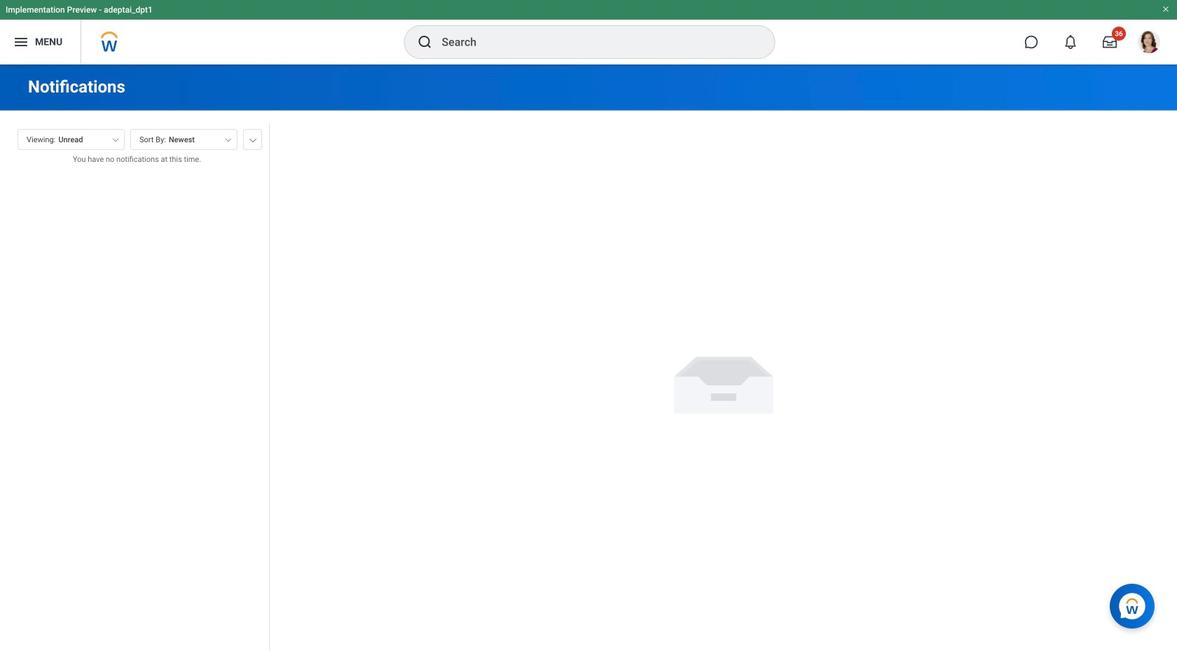 Task type: vqa. For each thing, say whether or not it's contained in the screenshot.
Search Workday SEARCH FIELD
yes



Task type: locate. For each thing, give the bounding box(es) containing it.
inbox large image
[[1103, 35, 1117, 49]]

justify image
[[13, 34, 29, 50]]

more image
[[249, 135, 257, 142]]

notifications large image
[[1064, 35, 1078, 49]]

main content
[[0, 64, 1178, 651]]

banner
[[0, 0, 1178, 64]]

search image
[[417, 34, 434, 50]]



Task type: describe. For each thing, give the bounding box(es) containing it.
profile logan mcneil image
[[1138, 31, 1161, 56]]

close environment banner image
[[1162, 5, 1171, 13]]

reading pane region
[[270, 111, 1178, 651]]

Search Workday  search field
[[442, 27, 746, 57]]



